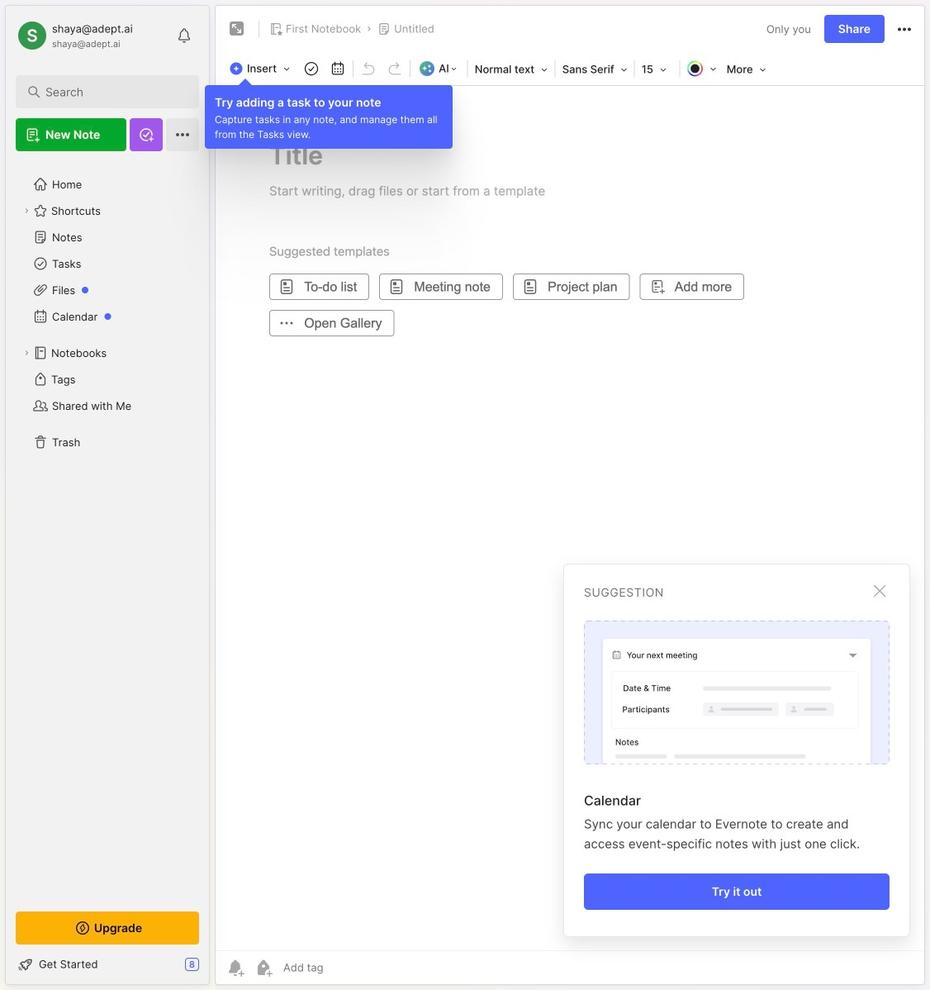 Task type: describe. For each thing, give the bounding box(es) containing it.
Search text field
[[45, 84, 177, 100]]

expand notebooks image
[[21, 348, 31, 358]]

insert image
[[226, 58, 299, 79]]

more image
[[722, 58, 772, 79]]

expand note image
[[227, 19, 247, 39]]

tree inside main element
[[6, 161, 209, 897]]

Note Editor text field
[[216, 85, 925, 951]]

add tag image
[[254, 958, 274, 978]]

none search field inside main element
[[45, 82, 177, 102]]

note window element
[[215, 5, 926, 985]]

task image
[[300, 57, 323, 80]]



Task type: locate. For each thing, give the bounding box(es) containing it.
heading level image
[[470, 58, 554, 79]]

font size image
[[637, 58, 678, 79]]

calendar event image
[[327, 57, 350, 80]]

font color image
[[683, 57, 722, 80]]

main element
[[0, 0, 215, 990]]

tree
[[6, 161, 209, 897]]

font family image
[[558, 58, 633, 79]]

None search field
[[45, 82, 177, 102]]

add a reminder image
[[226, 958, 246, 978]]



Task type: vqa. For each thing, say whether or not it's contained in the screenshot.
GO TO NOTE OR MOVE TASK field
no



